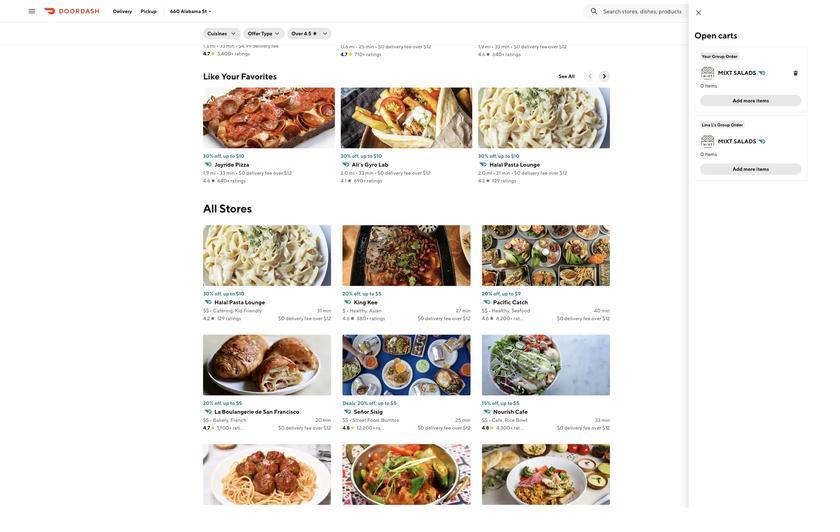 Task type: vqa. For each thing, say whether or not it's contained in the screenshot.


Task type: locate. For each thing, give the bounding box(es) containing it.
0 vertical spatial add more items
[[733, 98, 770, 104]]

30% off, up to $10 up 'joyride'
[[203, 153, 245, 159]]

up up pacific
[[502, 291, 508, 297]]

30% for 2.0 mi • 31 min • $0 delivery fee over $12
[[478, 153, 489, 159]]

20% up "$"
[[343, 291, 353, 297]]

0 vertical spatial 0
[[701, 83, 704, 89]]

0 vertical spatial 0 items
[[701, 83, 718, 89]]

1 vertical spatial pasta
[[229, 299, 244, 306]]

1 vertical spatial lounge
[[245, 299, 265, 306]]

20% up $$ • healthy, seafood
[[482, 291, 493, 297]]

4.7 down 0.6
[[341, 51, 348, 57]]

salads down lina l's group order
[[734, 138, 757, 145]]

0 vertical spatial 640+
[[493, 51, 505, 57]]

mixt down your group order
[[719, 69, 733, 76]]

3,400+ ratings
[[217, 51, 250, 57]]

$$
[[203, 308, 209, 314], [482, 308, 488, 314], [203, 418, 209, 423], [343, 418, 349, 423], [482, 418, 488, 423]]

add more items button for lina l's group order
[[701, 164, 802, 175]]

all left the stores
[[203, 202, 217, 215]]

off, up 2.0 mi • 31 min • $0 delivery fee over $12
[[490, 153, 497, 159]]

1 horizontal spatial 31
[[496, 170, 501, 176]]

to up the 'burritos'
[[385, 401, 390, 406]]

12,200+ ratings
[[357, 425, 392, 431]]

20% up 'señor'
[[358, 401, 368, 406]]

0 vertical spatial 4.2
[[478, 178, 485, 184]]

add more items link
[[701, 95, 802, 106], [701, 164, 802, 175]]

pickup button
[[136, 5, 161, 17]]

1 horizontal spatial halal pasta lounge
[[490, 161, 540, 168]]

ratings
[[235, 51, 250, 57], [366, 51, 382, 57], [506, 51, 521, 57], [231, 178, 246, 184], [367, 178, 382, 184], [501, 178, 517, 184], [226, 316, 241, 322], [370, 316, 385, 322], [514, 316, 529, 322], [233, 425, 248, 431], [376, 425, 392, 431], [514, 425, 530, 431]]

27 min
[[456, 308, 471, 314]]

2.0 for halal pasta lounge
[[478, 170, 486, 176]]

0 horizontal spatial 31
[[317, 308, 322, 314]]

2.0 for ali's gyro lab
[[341, 170, 348, 176]]

1 vertical spatial add more items
[[733, 166, 770, 172]]

1 0 from the top
[[701, 83, 704, 89]]

ali's gyro lab
[[352, 161, 389, 168]]

halal pasta lounge for $0 delivery fee over $12
[[215, 299, 265, 306]]

1 horizontal spatial 129 ratings
[[492, 178, 517, 184]]

$5 up boulangerie
[[236, 401, 242, 406]]

next button of carousel image
[[601, 73, 608, 80]]

0 horizontal spatial 640+ ratings
[[217, 178, 246, 184]]

1 vertical spatial your
[[221, 71, 239, 81]]

129 down catering,
[[217, 316, 225, 322]]

fee
[[272, 43, 279, 49], [405, 44, 412, 49], [540, 44, 548, 49], [265, 170, 272, 176], [404, 170, 411, 176], [541, 170, 548, 176], [305, 316, 312, 322], [444, 316, 451, 322], [584, 316, 591, 322], [305, 425, 312, 431], [444, 425, 451, 431], [584, 425, 591, 431]]

0
[[701, 83, 704, 89], [701, 151, 704, 157]]

0 down your group order
[[701, 83, 704, 89]]

1 vertical spatial 4.2
[[203, 316, 210, 322]]

$10 for 640+ ratings
[[236, 153, 245, 159]]

1 vertical spatial 31
[[317, 308, 322, 314]]

2 add more items button from the top
[[701, 164, 802, 175]]

30% off, up to $10
[[203, 153, 245, 159], [341, 153, 382, 159], [478, 153, 520, 159], [203, 291, 245, 297]]

off, up plant
[[215, 27, 222, 33]]

0 horizontal spatial cafe
[[230, 34, 242, 41]]

open
[[695, 30, 717, 40]]

$12
[[424, 44, 431, 49], [559, 44, 567, 49], [284, 170, 292, 176], [423, 170, 431, 176], [560, 170, 568, 176], [324, 316, 331, 322], [463, 316, 471, 322], [603, 316, 610, 322], [324, 425, 331, 431], [463, 425, 471, 431], [603, 425, 610, 431]]

all right see
[[569, 73, 575, 79]]

0 vertical spatial cafe
[[230, 34, 242, 41]]

off, up catering,
[[215, 291, 222, 297]]

pasta up 2.0 mi • 31 min • $0 delivery fee over $12
[[504, 161, 519, 168]]

pasta for $0 delivery fee over $12
[[229, 299, 244, 306]]

0 vertical spatial order
[[726, 54, 738, 59]]

to up joyride pizza
[[230, 153, 235, 159]]

30% for 1.9 mi • 33 min • $0 delivery fee over $12
[[203, 153, 214, 159]]

0 vertical spatial pasta
[[504, 161, 519, 168]]

20% for la boulangerie de san francisco
[[203, 401, 214, 406]]

0 horizontal spatial pasta
[[229, 299, 244, 306]]

mixt salads down lina l's group order
[[719, 138, 757, 145]]

1 horizontal spatial 640+
[[493, 51, 505, 57]]

french
[[231, 418, 247, 423]]

0 vertical spatial 129
[[492, 178, 500, 184]]

15%
[[482, 401, 491, 406]]

20% inside 20% off, up to $5 the plant cafe organic 1.3 mi • 33 min • $4.99 delivery fee
[[203, 27, 214, 33]]

1 vertical spatial 1.9 mi • 33 min • $0 delivery fee over $12
[[203, 170, 292, 176]]

add more items button
[[701, 95, 802, 106], [701, 164, 802, 175]]

129 ratings down 2.0 mi • 31 min • $0 delivery fee over $12
[[492, 178, 517, 184]]

1 horizontal spatial lounge
[[520, 161, 540, 168]]

1 vertical spatial 20% off, up to $5
[[203, 401, 242, 406]]

0 items for your
[[701, 83, 718, 89]]

seafood
[[512, 308, 530, 314]]

2 add from the top
[[733, 166, 743, 172]]

0 horizontal spatial 129
[[217, 316, 225, 322]]

$5 up nourish cafe
[[514, 401, 520, 406]]

off, up 'joyride'
[[215, 153, 222, 159]]

0 horizontal spatial your
[[221, 71, 239, 81]]

$10 up lab
[[374, 153, 382, 159]]

$ • healthy, asian
[[343, 308, 382, 314]]

$0 delivery fee over $12 down the 31 min
[[278, 316, 331, 322]]

your down "open"
[[702, 54, 712, 59]]

1 vertical spatial halal
[[215, 299, 228, 306]]

mixt salads
[[719, 69, 757, 76], [719, 138, 757, 145]]

0 items down your group order
[[701, 83, 718, 89]]

0 vertical spatial mixt salads
[[719, 69, 757, 76]]

1 horizontal spatial 2.0
[[478, 170, 486, 176]]

$$ for señor
[[343, 418, 349, 423]]

0 horizontal spatial 25
[[359, 44, 365, 49]]

0 horizontal spatial 1.9
[[203, 170, 209, 176]]

0 vertical spatial halal pasta lounge
[[490, 161, 540, 168]]

1 vertical spatial salads
[[734, 138, 757, 145]]

1 horizontal spatial 640+ ratings
[[493, 51, 521, 57]]

to right cuisines
[[230, 27, 235, 33]]

1.9 mi • 33 min • $0 delivery fee over $12
[[478, 44, 567, 49], [203, 170, 292, 176]]

san
[[263, 409, 273, 415]]

salads
[[734, 69, 757, 76], [734, 138, 757, 145]]

1 vertical spatial 1.9
[[203, 170, 209, 176]]

0.6 mi • 25 min • $0 delivery fee over $12
[[341, 44, 431, 49]]

129 ratings
[[492, 178, 517, 184], [217, 316, 241, 322]]

2 add more items from the top
[[733, 166, 770, 172]]

1 vertical spatial 640+ ratings
[[217, 178, 246, 184]]

690+
[[354, 178, 366, 184]]

rice
[[505, 418, 515, 423]]

2 mixt salads from the top
[[719, 138, 757, 145]]

halal pasta lounge up 2.0 mi • 31 min • $0 delivery fee over $12
[[490, 161, 540, 168]]

offer
[[248, 31, 260, 36]]

20%
[[203, 27, 214, 33], [343, 291, 353, 297], [482, 291, 493, 297], [203, 401, 214, 406], [358, 401, 368, 406]]

4.7 down 1.3
[[203, 51, 210, 57]]

640+
[[493, 51, 505, 57], [217, 178, 230, 184]]

order right l's
[[731, 122, 743, 127]]

the
[[203, 34, 213, 41]]

items
[[705, 83, 718, 89], [757, 98, 770, 104], [705, 151, 718, 157], [757, 166, 770, 172]]

1 vertical spatial more
[[744, 166, 756, 172]]

healthy, down king
[[350, 308, 368, 314]]

$0 delivery fee over $12 down 33 min
[[557, 425, 610, 431]]

1 vertical spatial 25
[[456, 418, 462, 423]]

1 vertical spatial 0
[[701, 151, 704, 157]]

lounge
[[520, 161, 540, 168], [245, 299, 265, 306]]

1 vertical spatial add more items button
[[701, 164, 802, 175]]

1 vertical spatial halal pasta lounge
[[215, 299, 265, 306]]

healthy, up 8,200+
[[492, 308, 511, 314]]

$$ for la
[[203, 418, 209, 423]]

1 horizontal spatial halal
[[490, 161, 503, 168]]

lina l's group order
[[702, 122, 743, 127]]

group right l's
[[718, 122, 731, 127]]

halal for 129
[[490, 161, 503, 168]]

2 4.8 from the left
[[482, 425, 489, 431]]

129 ratings down $$ • catering, kid friendly
[[217, 316, 241, 322]]

more for your group order
[[744, 98, 756, 104]]

lounge for 129 ratings
[[520, 161, 540, 168]]

0 vertical spatial all
[[569, 73, 575, 79]]

1 vertical spatial add
[[733, 166, 743, 172]]

$5 for king kee
[[376, 291, 382, 297]]

0 vertical spatial your
[[702, 54, 712, 59]]

$$ left catering,
[[203, 308, 209, 314]]

0 vertical spatial group
[[712, 54, 725, 59]]

up up sisig
[[378, 401, 384, 406]]

0 horizontal spatial halal
[[215, 299, 228, 306]]

your right 'like'
[[221, 71, 239, 81]]

20% off, up to $5 up "la" on the bottom left of the page
[[203, 401, 242, 406]]

0 vertical spatial 129 ratings
[[492, 178, 517, 184]]

0 vertical spatial lounge
[[520, 161, 540, 168]]

1 2.0 from the left
[[341, 170, 348, 176]]

2 2.0 from the left
[[478, 170, 486, 176]]

2 salads from the top
[[734, 138, 757, 145]]

0 vertical spatial mixt
[[719, 69, 733, 76]]

off, up sisig
[[369, 401, 377, 406]]

$$ left the street
[[343, 418, 349, 423]]

to up $$ • catering, kid friendly
[[230, 291, 235, 297]]

1 vertical spatial cafe
[[516, 409, 528, 415]]

salads down your group order
[[734, 69, 757, 76]]

•
[[217, 43, 219, 49], [236, 43, 238, 49], [356, 44, 358, 49], [375, 44, 377, 49], [492, 44, 494, 49], [511, 44, 513, 49], [217, 170, 219, 176], [236, 170, 238, 176], [356, 170, 358, 176], [375, 170, 377, 176], [493, 170, 495, 176], [511, 170, 514, 176], [210, 308, 212, 314], [347, 308, 349, 314], [489, 308, 491, 314], [210, 418, 212, 423], [350, 418, 352, 423], [489, 418, 491, 423]]

$10
[[236, 153, 245, 159], [374, 153, 382, 159], [511, 153, 520, 159], [236, 291, 245, 297]]

20% off, up to $5 for la
[[203, 401, 242, 406]]

1 vertical spatial mixt
[[719, 138, 733, 145]]

$5 for nourish cafe
[[514, 401, 520, 406]]

2 add more items link from the top
[[701, 164, 802, 175]]

to up kee
[[370, 291, 375, 297]]

cafe up bowl
[[516, 409, 528, 415]]

0 vertical spatial 20% off, up to $5
[[343, 291, 382, 297]]

group down open carts
[[712, 54, 725, 59]]

order down carts
[[726, 54, 738, 59]]

alabama
[[181, 8, 201, 14]]

$5
[[236, 27, 242, 33], [376, 291, 382, 297], [236, 401, 242, 406], [391, 401, 397, 406], [514, 401, 520, 406]]

over
[[292, 31, 303, 36]]

0 vertical spatial 1.9 mi • 33 min • $0 delivery fee over $12
[[478, 44, 567, 49]]

0 horizontal spatial 640+
[[217, 178, 230, 184]]

40
[[594, 308, 601, 314]]

4.8 left 12,200+
[[343, 425, 350, 431]]

nourish
[[494, 409, 514, 415]]

1 more from the top
[[744, 98, 756, 104]]

4.8
[[343, 425, 350, 431], [482, 425, 489, 431]]

0 vertical spatial halal
[[490, 161, 503, 168]]

1 add more items button from the top
[[701, 95, 802, 106]]

0 items down lina at the right of page
[[701, 151, 718, 157]]

33
[[220, 43, 225, 49], [495, 44, 501, 49], [220, 170, 225, 176], [359, 170, 364, 176], [595, 418, 601, 423]]

your
[[702, 54, 712, 59], [221, 71, 239, 81]]

$5 left the offer
[[236, 27, 242, 33]]

add more items
[[733, 98, 770, 104], [733, 166, 770, 172]]

0 vertical spatial 25
[[359, 44, 365, 49]]

1 horizontal spatial 1.9
[[478, 44, 484, 49]]

1 horizontal spatial pasta
[[504, 161, 519, 168]]

mixt salads down your group order
[[719, 69, 757, 76]]

up up boulangerie
[[223, 401, 229, 406]]

halal pasta lounge up kid
[[215, 299, 265, 306]]

cuisines button
[[203, 28, 241, 39]]

0 horizontal spatial 1.9 mi • 33 min • $0 delivery fee over $12
[[203, 170, 292, 176]]

more for lina l's group order
[[744, 166, 756, 172]]

0 horizontal spatial halal pasta lounge
[[215, 299, 265, 306]]

0 horizontal spatial 2.0
[[341, 170, 348, 176]]

0 horizontal spatial all
[[203, 202, 217, 215]]

$10 up 2.0 mi • 31 min • $0 delivery fee over $12
[[511, 153, 520, 159]]

sisig
[[371, 409, 383, 415]]

4.8 left "4,300+"
[[482, 425, 489, 431]]

$0 delivery fee over $12 down "40"
[[557, 316, 610, 322]]

$
[[343, 308, 346, 314]]

25
[[359, 44, 365, 49], [456, 418, 462, 423]]

30% off, up to $10 up catering,
[[203, 291, 245, 297]]

la boulangerie de san francisco
[[215, 409, 300, 415]]

20% off, up to $5 up king
[[343, 291, 382, 297]]

$10 up kid
[[236, 291, 245, 297]]

lounge up friendly at the bottom
[[245, 299, 265, 306]]

0 items
[[701, 83, 718, 89], [701, 151, 718, 157]]

4.5
[[304, 31, 311, 36]]

open carts
[[695, 30, 738, 40]]

$0 delivery fee over $12 for pacific catch
[[557, 316, 610, 322]]

0 horizontal spatial 20% off, up to $5
[[203, 401, 242, 406]]

1 vertical spatial add more items link
[[701, 164, 802, 175]]

0 down lina at the right of page
[[701, 151, 704, 157]]

0 horizontal spatial healthy,
[[350, 308, 368, 314]]

pasta up kid
[[229, 299, 244, 306]]

1 add from the top
[[733, 98, 743, 104]]

1 horizontal spatial your
[[702, 54, 712, 59]]

mixt
[[719, 69, 733, 76], [719, 138, 733, 145]]

710+ ratings
[[355, 51, 382, 57]]

favorites
[[241, 71, 277, 81]]

lounge up 2.0 mi • 31 min • $0 delivery fee over $12
[[520, 161, 540, 168]]

4.7 for 710+ ratings
[[341, 51, 348, 57]]

0 vertical spatial 1.9
[[478, 44, 484, 49]]

$10 for 129 ratings
[[511, 153, 520, 159]]

4.7 left 1,100+
[[203, 425, 210, 431]]

order
[[726, 54, 738, 59], [731, 122, 743, 127]]

640+ ratings
[[493, 51, 521, 57], [217, 178, 246, 184]]

0 horizontal spatial 4.2
[[203, 316, 210, 322]]

1 0 items from the top
[[701, 83, 718, 89]]

to up boulangerie
[[230, 401, 235, 406]]

halal up 2.0 mi • 31 min • $0 delivery fee over $12
[[490, 161, 503, 168]]

your group order
[[702, 54, 738, 59]]

2 0 from the top
[[701, 151, 704, 157]]

mixt down lina l's group order
[[719, 138, 733, 145]]

$$ for nourish
[[482, 418, 488, 423]]

up up plant
[[223, 27, 229, 33]]

$0 delivery fee over $12 down 20
[[278, 425, 331, 431]]

0 vertical spatial 31
[[496, 170, 501, 176]]

halal up catering,
[[215, 299, 228, 306]]

add more items for lina l's group order
[[733, 166, 770, 172]]

delivery inside 20% off, up to $5 the plant cafe organic 1.3 mi • 33 min • $4.99 delivery fee
[[253, 43, 271, 49]]

0 horizontal spatial lounge
[[245, 299, 265, 306]]

1 horizontal spatial 4.8
[[482, 425, 489, 431]]

20% off, up to $5 for king
[[343, 291, 382, 297]]

cafe inside 20% off, up to $5 the plant cafe organic 1.3 mi • 33 min • $4.99 delivery fee
[[230, 34, 242, 41]]

$$ left cafe,
[[482, 418, 488, 423]]

31
[[496, 170, 501, 176], [317, 308, 322, 314]]

$$ right 27 min
[[482, 308, 488, 314]]

0 for your group order
[[701, 83, 704, 89]]

20% for pacific catch
[[482, 291, 493, 297]]

0 vertical spatial more
[[744, 98, 756, 104]]

$0 delivery fee over $12 down '25 min'
[[418, 425, 471, 431]]

0 vertical spatial add more items link
[[701, 95, 802, 106]]

129 down 2.0 mi • 31 min • $0 delivery fee over $12
[[492, 178, 500, 184]]

20% up bakery,
[[203, 401, 214, 406]]

1 vertical spatial 129 ratings
[[217, 316, 241, 322]]

healthy, for pacific
[[492, 308, 511, 314]]

1,100+
[[217, 425, 232, 431]]

1 horizontal spatial 25
[[456, 418, 462, 423]]

20% up the
[[203, 27, 214, 33]]

$10 for 690+ ratings
[[374, 153, 382, 159]]

1 vertical spatial 0 items
[[701, 151, 718, 157]]

30% off, up to $10 up 2.0 mi • 31 min • $0 delivery fee over $12
[[478, 153, 520, 159]]

0 horizontal spatial 4.8
[[343, 425, 350, 431]]

2 more from the top
[[744, 166, 756, 172]]

$0 delivery fee over $12 down 27
[[418, 316, 471, 322]]

1 add more items link from the top
[[701, 95, 802, 106]]

2 0 items from the top
[[701, 151, 718, 157]]

1 horizontal spatial all
[[569, 73, 575, 79]]

off, up king
[[354, 291, 362, 297]]

add more items link for lina l's group order
[[701, 164, 802, 175]]

1 horizontal spatial 20% off, up to $5
[[343, 291, 382, 297]]

1 add more items from the top
[[733, 98, 770, 104]]

2 healthy, from the left
[[492, 308, 511, 314]]

1 horizontal spatial healthy,
[[492, 308, 511, 314]]

mi
[[210, 43, 216, 49], [349, 44, 355, 49], [485, 44, 491, 49], [210, 170, 216, 176], [349, 170, 355, 176], [487, 170, 492, 176]]

1 vertical spatial mixt salads
[[719, 138, 757, 145]]

4.1
[[341, 178, 347, 184]]

0 vertical spatial add
[[733, 98, 743, 104]]

halal pasta lounge
[[490, 161, 540, 168], [215, 299, 265, 306]]

0 vertical spatial salads
[[734, 69, 757, 76]]

30% off, up to $10 up ali's
[[341, 153, 382, 159]]

min
[[226, 43, 235, 49], [366, 44, 374, 49], [502, 44, 510, 49], [226, 170, 235, 176], [365, 170, 374, 176], [502, 170, 510, 176], [323, 308, 331, 314], [463, 308, 471, 314], [602, 308, 610, 314], [323, 418, 331, 423], [463, 418, 471, 423], [602, 418, 610, 423]]

1 4.8 from the left
[[343, 425, 350, 431]]

1 salads from the top
[[734, 69, 757, 76]]

all inside 'see all' link
[[569, 73, 575, 79]]

$5 up kee
[[376, 291, 382, 297]]

$$ • bakery, french
[[203, 418, 247, 423]]

$10 up pizza
[[236, 153, 245, 159]]

off, up ali's
[[352, 153, 360, 159]]

$0 delivery fee over $12 for king kee
[[418, 316, 471, 322]]

0 vertical spatial add more items button
[[701, 95, 802, 106]]

$$ left bakery,
[[203, 418, 209, 423]]

1 healthy, from the left
[[350, 308, 368, 314]]

0.6
[[341, 44, 348, 49]]

cafe,
[[492, 418, 504, 423]]

pasta
[[504, 161, 519, 168], [229, 299, 244, 306]]

1 horizontal spatial cafe
[[516, 409, 528, 415]]

deals:
[[343, 401, 357, 406]]

cafe up $4.99
[[230, 34, 242, 41]]

4.7
[[203, 51, 210, 57], [341, 51, 348, 57], [203, 425, 210, 431]]

20% off, up to $5 the plant cafe organic 1.3 mi • 33 min • $4.99 delivery fee
[[203, 27, 279, 49]]



Task type: describe. For each thing, give the bounding box(es) containing it.
offer type
[[248, 31, 273, 36]]

bakery,
[[213, 418, 230, 423]]

30% off, up to $10 for 1.9 mi • 33 min • $0 delivery fee over $12
[[203, 153, 245, 159]]

20% for king kee
[[343, 291, 353, 297]]

delivery button
[[109, 5, 136, 17]]

30% off, up to $10 for 2.0 mi • 33 min • $0 delivery fee over $12
[[341, 153, 382, 159]]

4.8 for nourish cafe
[[482, 425, 489, 431]]

burritos
[[381, 418, 399, 423]]

pizza
[[235, 161, 249, 168]]

organic
[[243, 34, 265, 41]]

0 items for lina
[[701, 151, 718, 157]]

pasta for 129 ratings
[[504, 161, 519, 168]]

1 vertical spatial 129
[[217, 316, 225, 322]]

1 vertical spatial 640+
[[217, 178, 230, 184]]

francisco
[[274, 409, 300, 415]]

1.3
[[203, 43, 209, 49]]

like your favorites link
[[203, 71, 277, 82]]

$5 up the 'burritos'
[[391, 401, 397, 406]]

up inside 20% off, up to $5 the plant cafe organic 1.3 mi • 33 min • $4.99 delivery fee
[[223, 27, 229, 33]]

st
[[202, 8, 207, 14]]

joyride
[[215, 161, 234, 168]]

1 vertical spatial group
[[718, 122, 731, 127]]

pacific catch
[[494, 299, 528, 306]]

lounge for $0 delivery fee over $12
[[245, 299, 265, 306]]

15% off, up to $5
[[482, 401, 520, 406]]

1 horizontal spatial 129
[[492, 178, 500, 184]]

up up the nourish
[[501, 401, 507, 406]]

add for lina l's group order
[[733, 166, 743, 172]]

$$ • catering, kid friendly
[[203, 308, 262, 314]]

$$ • cafe, rice bowl
[[482, 418, 527, 423]]

2 mixt from the top
[[719, 138, 733, 145]]

asian
[[369, 308, 382, 314]]

1 horizontal spatial 4.2
[[478, 178, 485, 184]]

$5 for la boulangerie de san francisco
[[236, 401, 242, 406]]

$5 inside 20% off, up to $5 the plant cafe organic 1.3 mi • 33 min • $4.99 delivery fee
[[236, 27, 242, 33]]

offer type button
[[244, 28, 285, 39]]

660 alabama st button
[[170, 8, 213, 14]]

kid
[[235, 308, 243, 314]]

add more items link for your group order
[[701, 95, 802, 106]]

4.8 for señor sisig
[[343, 425, 350, 431]]

king
[[354, 299, 366, 306]]

8,200+
[[496, 316, 513, 322]]

carts
[[719, 30, 738, 40]]

deals: 20% off, up to $5
[[343, 401, 397, 406]]

3,400+
[[217, 51, 234, 57]]

$9
[[515, 291, 521, 297]]

30% for 2.0 mi • 33 min • $0 delivery fee over $12
[[341, 153, 351, 159]]

1 mixt salads from the top
[[719, 69, 757, 76]]

add for your group order
[[733, 98, 743, 104]]

to up ali's gyro lab
[[368, 153, 373, 159]]

plant
[[214, 34, 228, 41]]

$4.99
[[239, 43, 252, 49]]

stores
[[219, 202, 252, 215]]

0 for lina l's group order
[[701, 151, 704, 157]]

$$ for halal
[[203, 308, 209, 314]]

over 4.5 button
[[287, 28, 332, 39]]

4.7 for 3,400+ ratings
[[203, 51, 210, 57]]

up up 'king kee'
[[363, 291, 369, 297]]

880+
[[357, 316, 369, 322]]

joyride pizza
[[215, 161, 249, 168]]

de
[[255, 409, 262, 415]]

king kee
[[354, 299, 378, 306]]

40 min
[[594, 308, 610, 314]]

food,
[[368, 418, 380, 423]]

l's
[[712, 122, 717, 127]]

to up 2.0 mi • 31 min • $0 delivery fee over $12
[[505, 153, 510, 159]]

like
[[203, 71, 220, 81]]

$0 delivery fee over $12 for señor sisig
[[418, 425, 471, 431]]

4,300+ ratings
[[497, 425, 530, 431]]

$0 delivery fee over $12 for halal pasta lounge
[[278, 316, 331, 322]]

catering,
[[213, 308, 234, 314]]

$0 delivery fee over $12 for nourish cafe
[[557, 425, 610, 431]]

660 alabama st
[[170, 8, 207, 14]]

$$ • healthy, seafood
[[482, 308, 530, 314]]

to up nourish cafe
[[508, 401, 513, 406]]

690+ ratings
[[354, 178, 382, 184]]

previous button of carousel image
[[587, 73, 594, 80]]

like your favorites
[[203, 71, 277, 81]]

up up 2.0 mi • 31 min • $0 delivery fee over $12
[[498, 153, 504, 159]]

see all link
[[555, 71, 579, 82]]

12,200+
[[357, 425, 375, 431]]

20 min
[[316, 418, 331, 423]]

33 min
[[595, 418, 610, 423]]

friendly
[[244, 308, 262, 314]]

1,100+ ratings
[[217, 425, 248, 431]]

up up catering,
[[223, 291, 229, 297]]

2.0 mi • 31 min • $0 delivery fee over $12
[[478, 170, 568, 176]]

$0 delivery fee over $12 for la boulangerie de san francisco
[[278, 425, 331, 431]]

fee inside 20% off, up to $5 the plant cafe organic 1.3 mi • 33 min • $4.99 delivery fee
[[272, 43, 279, 49]]

27
[[456, 308, 462, 314]]

660
[[170, 8, 180, 14]]

4,300+
[[497, 425, 513, 431]]

off, inside 20% off, up to $5 the plant cafe organic 1.3 mi • 33 min • $4.99 delivery fee
[[215, 27, 222, 33]]

1 horizontal spatial 1.9 mi • 33 min • $0 delivery fee over $12
[[478, 44, 567, 49]]

kee
[[368, 299, 378, 306]]

880+ ratings
[[357, 316, 385, 322]]

1 vertical spatial all
[[203, 202, 217, 215]]

8,200+ ratings
[[496, 316, 529, 322]]

$$ • street food, burritos
[[343, 418, 399, 423]]

add more items for your group order
[[733, 98, 770, 104]]

señor sisig
[[354, 409, 383, 415]]

20
[[316, 418, 322, 423]]

33 inside 20% off, up to $5 the plant cafe organic 1.3 mi • 33 min • $4.99 delivery fee
[[220, 43, 225, 49]]

$$ for pacific
[[482, 308, 488, 314]]

off, up "la" on the bottom left of the page
[[215, 401, 222, 406]]

all stores
[[203, 202, 252, 215]]

nourish cafe
[[494, 409, 528, 415]]

30% off, up to $10 for 2.0 mi • 31 min • $0 delivery fee over $12
[[478, 153, 520, 159]]

type
[[261, 31, 273, 36]]

delivery
[[113, 8, 132, 14]]

min inside 20% off, up to $5 the plant cafe organic 1.3 mi • 33 min • $4.99 delivery fee
[[226, 43, 235, 49]]

halal pasta lounge for 129 ratings
[[490, 161, 540, 168]]

1 mixt from the top
[[719, 69, 733, 76]]

over 4.5
[[292, 31, 311, 36]]

open menu image
[[28, 7, 36, 15]]

see
[[559, 73, 568, 79]]

gyro
[[365, 161, 378, 168]]

add more items button for your group order
[[701, 95, 802, 106]]

31 min
[[317, 308, 331, 314]]

halal for $0
[[215, 299, 228, 306]]

healthy, for king
[[350, 308, 368, 314]]

off, right '15%'
[[492, 401, 500, 406]]

4.7 for 1,100+ ratings
[[203, 425, 210, 431]]

up up 'joyride'
[[223, 153, 229, 159]]

see all
[[559, 73, 575, 79]]

to left $9
[[509, 291, 514, 297]]

ali's
[[352, 161, 363, 168]]

0 vertical spatial 640+ ratings
[[493, 51, 521, 57]]

close image
[[695, 8, 703, 17]]

delete saved cart image
[[793, 70, 799, 76]]

to inside 20% off, up to $5 the plant cafe organic 1.3 mi • 33 min • $4.99 delivery fee
[[230, 27, 235, 33]]

boulangerie
[[222, 409, 254, 415]]

$10 for $0 delivery fee over $12
[[236, 291, 245, 297]]

mi inside 20% off, up to $5 the plant cafe organic 1.3 mi • 33 min • $4.99 delivery fee
[[210, 43, 216, 49]]

25 min
[[456, 418, 471, 423]]

0 horizontal spatial 129 ratings
[[217, 316, 241, 322]]

up up ali's
[[361, 153, 367, 159]]

1 vertical spatial order
[[731, 122, 743, 127]]

off, up pacific
[[494, 291, 501, 297]]



